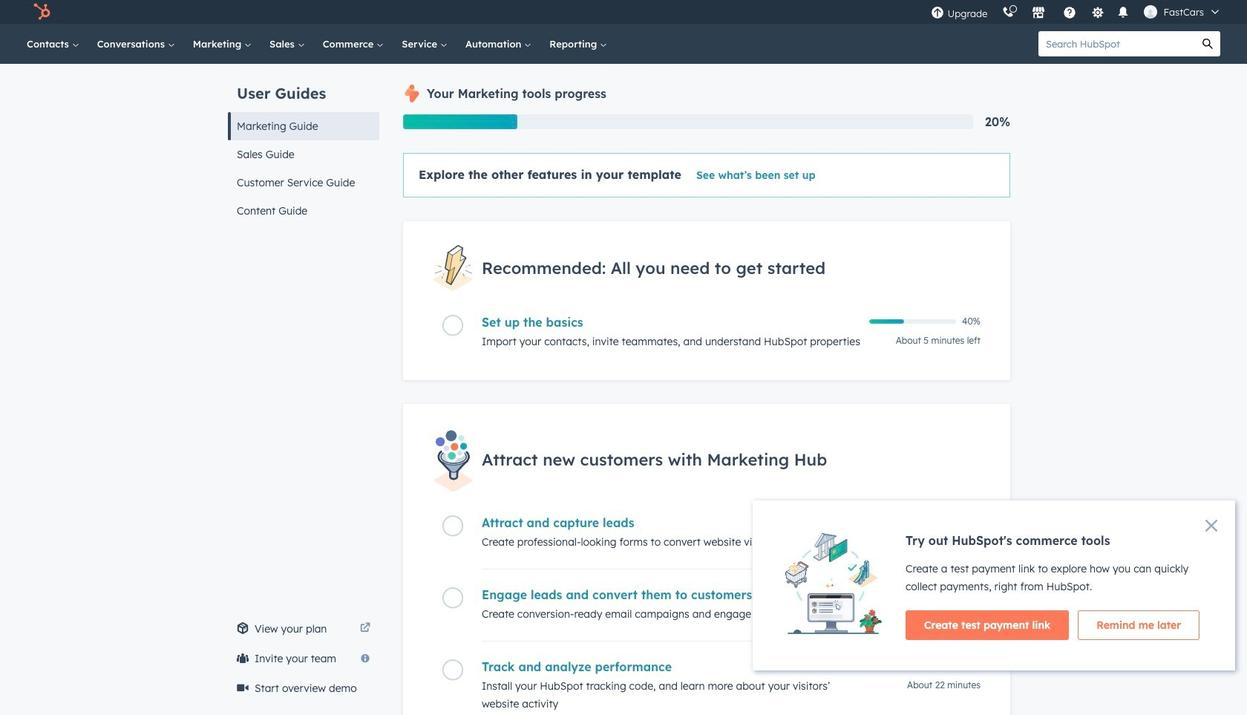 Task type: locate. For each thing, give the bounding box(es) containing it.
close image
[[1206, 520, 1218, 532]]

[object object] complete progress bar
[[870, 320, 904, 324]]

menu
[[924, 0, 1230, 24]]

Search HubSpot search field
[[1039, 31, 1196, 56]]

christina overa image
[[1145, 5, 1158, 19]]

progress bar
[[403, 114, 517, 129]]



Task type: describe. For each thing, give the bounding box(es) containing it.
link opens in a new window image
[[360, 623, 371, 634]]

link opens in a new window image
[[360, 620, 371, 638]]

marketplaces image
[[1033, 7, 1046, 20]]

user guides element
[[228, 64, 380, 225]]



Task type: vqa. For each thing, say whether or not it's contained in the screenshot.
menu
yes



